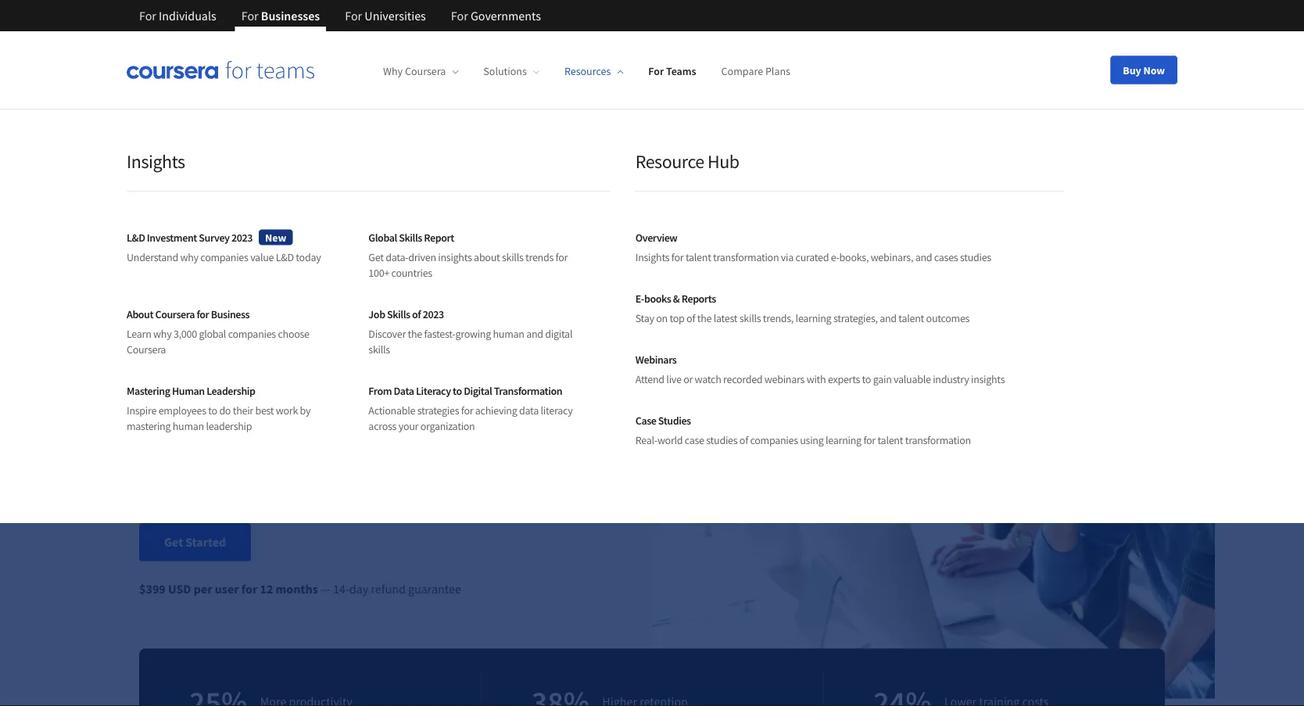 Task type: describe. For each thing, give the bounding box(es) containing it.
for for governments
[[451, 8, 468, 23]]

books,
[[840, 250, 869, 264]]

and right setup at the bottom left
[[237, 430, 257, 446]]

on
[[656, 311, 668, 325]]

recorded
[[723, 372, 763, 386]]

&
[[673, 291, 680, 305]]

to inside from data literacy to digital transformation actionable strategies for achieving data literacy across your organization
[[453, 384, 462, 398]]

guarantee
[[408, 582, 461, 597]]

leadership
[[206, 419, 252, 433]]

inspire
[[127, 404, 157, 418]]

fastest-
[[424, 327, 456, 341]]

about
[[127, 307, 153, 321]]

from
[[439, 309, 476, 332]]

teams
[[666, 64, 697, 78]]

digital
[[464, 384, 492, 398]]

using
[[800, 433, 824, 447]]

governments
[[471, 8, 541, 23]]

hub
[[708, 149, 740, 173]]

for inside case studies real-world case studies of companies using learning for talent transformation
[[864, 433, 876, 447]]

books
[[644, 291, 671, 305]]

for left 12
[[242, 582, 258, 597]]

2023 for of
[[423, 307, 444, 321]]

125
[[219, 376, 237, 392]]

curated
[[796, 250, 829, 264]]

mastering
[[127, 384, 170, 398]]

learning inside case studies real-world case studies of companies using learning for talent transformation
[[826, 433, 862, 447]]

accelerate
[[139, 153, 345, 216]]

buy now
[[1123, 63, 1165, 77]]

the inside e-books & reports stay on top of the latest skills trends, learning strategies, and talent outcomes
[[697, 311, 712, 325]]

companies inside the about coursera for business learn why 3,000 global companies choose coursera
[[228, 327, 276, 341]]

actionable
[[369, 404, 415, 418]]

for for individuals
[[139, 8, 156, 23]]

launch
[[259, 430, 294, 446]]

outcomes
[[927, 311, 970, 325]]

per
[[194, 582, 212, 597]]

for inside help employees master new skills and reach their goals with access to world-class learning programs from coursera for teams.
[[550, 309, 570, 332]]

2023 for survey
[[231, 230, 253, 244]]

unlimited access to 8,500 learning opportunities
[[161, 403, 402, 419]]

investment
[[147, 230, 197, 244]]

master
[[263, 281, 315, 304]]

of inside job skills of 2023 discover the fastest-growing human and digital skills
[[412, 307, 421, 321]]

trends,
[[763, 311, 794, 325]]

coursera for teams image
[[127, 61, 314, 79]]

help
[[139, 281, 174, 304]]

case
[[685, 433, 705, 447]]

top
[[670, 311, 685, 325]]

studies
[[658, 413, 691, 427]]

talent inside case studies real-world case studies of companies using learning for talent transformation
[[878, 433, 903, 447]]

webinars
[[765, 372, 805, 386]]

for inside from data literacy to digital transformation actionable strategies for achieving data literacy across your organization
[[461, 404, 473, 418]]

employees for to
[[239, 376, 294, 392]]

report
[[424, 230, 454, 244]]

day
[[349, 582, 369, 597]]

resource
[[636, 149, 705, 173]]

literacy
[[416, 384, 451, 398]]

solutions link
[[484, 64, 540, 78]]

organization
[[420, 419, 475, 433]]

employees for leadership
[[158, 404, 206, 418]]

started
[[186, 535, 226, 550]]

about coursera for business learn why 3,000 global companies choose coursera
[[127, 307, 310, 357]]

setup
[[207, 430, 235, 446]]

the inside job skills of 2023 discover the fastest-growing human and digital skills
[[408, 327, 422, 341]]

for teams link
[[649, 64, 697, 78]]

learning inside help employees master new skills and reach their goals with access to world-class learning programs from coursera for teams.
[[299, 309, 360, 332]]

value
[[250, 250, 274, 264]]

plans
[[766, 64, 791, 78]]

or
[[684, 372, 693, 386]]

and inside job skills of 2023 discover the fastest-growing human and digital skills
[[527, 327, 543, 341]]

program
[[161, 430, 205, 446]]

global skills report get data-driven insights about skills trends for 100+ countries
[[369, 230, 568, 280]]

new
[[319, 281, 351, 304]]

now
[[1144, 63, 1165, 77]]

transformation inside overview insights for talent transformation via curated e-books, webinars, and cases studies
[[713, 250, 779, 264]]

get inside get started link
[[164, 535, 183, 550]]

months
[[276, 582, 318, 597]]

from data literacy to digital transformation actionable strategies for achieving data literacy across your organization
[[369, 384, 573, 433]]

attend
[[636, 372, 665, 386]]

learn
[[127, 327, 151, 341]]

with inside help employees master new skills and reach their goals with access to world-class learning programs from coursera for teams.
[[553, 281, 586, 304]]

overview insights for talent transformation via curated e-books, webinars, and cases studies
[[636, 230, 992, 264]]

for individuals
[[139, 8, 216, 23]]

upskill
[[161, 376, 196, 392]]

upskill 5 to 125 employees
[[161, 376, 294, 392]]

their for do
[[233, 404, 253, 418]]

businesses
[[261, 8, 320, 23]]

e-
[[831, 250, 840, 264]]

3,000
[[174, 327, 197, 341]]

learning inside e-books & reports stay on top of the latest skills trends, learning strategies, and talent outcomes
[[796, 311, 832, 325]]

world-
[[210, 309, 259, 332]]

1 horizontal spatial why
[[180, 250, 199, 264]]

for for universities
[[345, 8, 362, 23]]

webinars attend live or watch recorded webinars with experts to gain valuable industry insights
[[636, 352, 1005, 386]]

performance
[[139, 203, 400, 266]]

webinars,
[[871, 250, 914, 264]]

their for reach
[[472, 281, 507, 304]]

$399
[[139, 582, 166, 597]]

unlimited
[[161, 403, 211, 419]]

to inside mastering human leadership inspire employees to do their best work by mastering human leadership
[[208, 404, 217, 418]]

data
[[394, 384, 414, 398]]

of inside case studies real-world case studies of companies using learning for talent transformation
[[740, 433, 748, 447]]

get started
[[164, 535, 226, 550]]

accelerate team performance
[[139, 153, 458, 266]]

to inside webinars attend live or watch recorded webinars with experts to gain valuable industry insights
[[862, 372, 871, 386]]

job skills of 2023 discover the fastest-growing human and digital skills
[[369, 307, 573, 357]]

by
[[300, 404, 311, 418]]

to inside help employees master new skills and reach their goals with access to world-class learning programs from coursera for teams.
[[191, 309, 207, 332]]

human inside job skills of 2023 discover the fastest-growing human and digital skills
[[493, 327, 525, 341]]

universities
[[365, 8, 426, 23]]

work
[[276, 404, 298, 418]]

overview
[[636, 230, 678, 244]]

business
[[211, 307, 250, 321]]

real-
[[636, 433, 658, 447]]

webinars
[[636, 352, 677, 366]]

get inside global skills report get data-driven insights about skills trends for 100+ countries
[[369, 250, 384, 264]]

programs
[[364, 309, 436, 332]]

12
[[260, 582, 273, 597]]

insights inside global skills report get data-driven insights about skills trends for 100+ countries
[[438, 250, 472, 264]]

studies inside overview insights for talent transformation via curated e-books, webinars, and cases studies
[[960, 250, 992, 264]]

skills inside help employees master new skills and reach their goals with access to world-class learning programs from coursera for teams.
[[354, 281, 391, 304]]

skills inside job skills of 2023 discover the fastest-growing human and digital skills
[[369, 343, 390, 357]]

skills for data-
[[399, 230, 422, 244]]



Task type: vqa. For each thing, say whether or not it's contained in the screenshot.
'antes' on the top
no



Task type: locate. For each thing, give the bounding box(es) containing it.
for left individuals
[[139, 8, 156, 23]]

do
[[219, 404, 231, 418]]

1 horizontal spatial get
[[369, 250, 384, 264]]

for universities
[[345, 8, 426, 23]]

1 horizontal spatial of
[[687, 311, 695, 325]]

0 vertical spatial with
[[553, 281, 586, 304]]

employees
[[178, 281, 260, 304], [239, 376, 294, 392], [158, 404, 206, 418]]

human inside mastering human leadership inspire employees to do their best work by mastering human leadership
[[173, 419, 204, 433]]

leadership
[[207, 384, 255, 398]]

e-
[[636, 291, 644, 305]]

0 horizontal spatial the
[[408, 327, 422, 341]]

skills down discover
[[369, 343, 390, 357]]

1 vertical spatial why
[[153, 327, 172, 341]]

and inside e-books & reports stay on top of the latest skills trends, learning strategies, and talent outcomes
[[880, 311, 897, 325]]

0 horizontal spatial studies
[[707, 433, 738, 447]]

1 horizontal spatial the
[[697, 311, 712, 325]]

of right top
[[687, 311, 695, 325]]

for inside overview insights for talent transformation via curated e-books, webinars, and cases studies
[[672, 250, 684, 264]]

1 vertical spatial their
[[233, 404, 253, 418]]

to left 'digital'
[[453, 384, 462, 398]]

1 horizontal spatial l&d
[[276, 250, 294, 264]]

individuals
[[159, 8, 216, 23]]

companies inside case studies real-world case studies of companies using learning for talent transformation
[[750, 433, 798, 447]]

0 vertical spatial studies
[[960, 250, 992, 264]]

refund
[[371, 582, 406, 597]]

coursera inside help employees master new skills and reach their goals with access to world-class learning programs from coursera for teams.
[[479, 309, 546, 332]]

skills right about
[[502, 250, 524, 264]]

0 vertical spatial access
[[139, 309, 188, 332]]

studies inside case studies real-world case studies of companies using learning for talent transformation
[[707, 433, 738, 447]]

0 horizontal spatial of
[[412, 307, 421, 321]]

global
[[369, 230, 397, 244]]

1 vertical spatial human
[[173, 419, 204, 433]]

skills right job
[[387, 307, 410, 321]]

2023
[[231, 230, 253, 244], [423, 307, 444, 321]]

insights down the report
[[438, 250, 472, 264]]

why
[[383, 64, 403, 78]]

coursera down the learn
[[127, 343, 166, 357]]

1 vertical spatial get
[[164, 535, 183, 550]]

reports
[[682, 291, 716, 305]]

1 vertical spatial with
[[807, 372, 826, 386]]

for left teams
[[649, 64, 664, 78]]

0 horizontal spatial get
[[164, 535, 183, 550]]

why inside the about coursera for business learn why 3,000 global companies choose coursera
[[153, 327, 172, 341]]

1 horizontal spatial insights
[[636, 250, 670, 264]]

companies down survey
[[200, 250, 248, 264]]

and
[[916, 250, 933, 264], [394, 281, 424, 304], [880, 311, 897, 325], [527, 327, 543, 341], [237, 430, 257, 446]]

for
[[139, 8, 156, 23], [241, 8, 259, 23], [345, 8, 362, 23], [451, 8, 468, 23], [649, 64, 664, 78]]

for down 'digital'
[[461, 404, 473, 418]]

job
[[369, 307, 385, 321]]

1 horizontal spatial insights
[[971, 372, 1005, 386]]

access up leadership
[[213, 403, 246, 419]]

for up global
[[197, 307, 209, 321]]

companies left using
[[750, 433, 798, 447]]

companies
[[200, 250, 248, 264], [228, 327, 276, 341], [750, 433, 798, 447]]

0 horizontal spatial insights
[[438, 250, 472, 264]]

transformation inside case studies real-world case studies of companies using learning for talent transformation
[[905, 433, 971, 447]]

for down overview
[[672, 250, 684, 264]]

discover
[[369, 327, 406, 341]]

human
[[172, 384, 205, 398]]

why coursera
[[383, 64, 446, 78]]

1 vertical spatial skills
[[387, 307, 410, 321]]

human down unlimited
[[173, 419, 204, 433]]

0 vertical spatial companies
[[200, 250, 248, 264]]

0 vertical spatial insights
[[438, 250, 472, 264]]

data
[[519, 404, 539, 418]]

learning right trends,
[[796, 311, 832, 325]]

for right trends
[[556, 250, 568, 264]]

for businesses
[[241, 8, 320, 23]]

1 horizontal spatial with
[[807, 372, 826, 386]]

companies down business
[[228, 327, 276, 341]]

l&d up understand on the top left
[[127, 230, 145, 244]]

of right job
[[412, 307, 421, 321]]

survey
[[199, 230, 230, 244]]

for inside the about coursera for business learn why 3,000 global companies choose coursera
[[197, 307, 209, 321]]

1 vertical spatial employees
[[239, 376, 294, 392]]

skills
[[399, 230, 422, 244], [387, 307, 410, 321]]

trends
[[526, 250, 554, 264]]

studies right case
[[707, 433, 738, 447]]

for left governments at left top
[[451, 8, 468, 23]]

coursera right why
[[405, 64, 446, 78]]

insights
[[127, 149, 185, 173], [636, 250, 670, 264]]

why left 3,000
[[153, 327, 172, 341]]

strategies
[[417, 404, 459, 418]]

opportunities
[[333, 403, 402, 419]]

with right goals
[[553, 281, 586, 304]]

0 vertical spatial transformation
[[713, 250, 779, 264]]

talent
[[686, 250, 711, 264], [899, 311, 925, 325], [878, 433, 903, 447]]

countries
[[392, 266, 432, 280]]

talent inside overview insights for talent transformation via curated e-books, webinars, and cases studies
[[686, 250, 711, 264]]

the left "fastest-"
[[408, 327, 422, 341]]

for right using
[[864, 433, 876, 447]]

skills down 100+
[[354, 281, 391, 304]]

get started link
[[139, 524, 251, 561]]

0 horizontal spatial with
[[553, 281, 586, 304]]

1 vertical spatial transformation
[[905, 433, 971, 447]]

0 horizontal spatial transformation
[[713, 250, 779, 264]]

coursera up 3,000
[[155, 307, 195, 321]]

0 horizontal spatial 2023
[[231, 230, 253, 244]]

from
[[369, 384, 392, 398]]

for left businesses
[[241, 8, 259, 23]]

1 vertical spatial l&d
[[276, 250, 294, 264]]

0 horizontal spatial access
[[139, 309, 188, 332]]

1 vertical spatial companies
[[228, 327, 276, 341]]

user
[[215, 582, 239, 597]]

0 vertical spatial their
[[472, 281, 507, 304]]

0 vertical spatial 2023
[[231, 230, 253, 244]]

1 vertical spatial talent
[[899, 311, 925, 325]]

why coursera link
[[383, 64, 459, 78]]

and right strategies,
[[880, 311, 897, 325]]

1 vertical spatial access
[[213, 403, 246, 419]]

learning down new
[[299, 309, 360, 332]]

data-
[[386, 250, 409, 264]]

of inside e-books & reports stay on top of the latest skills trends, learning strategies, and talent outcomes
[[687, 311, 695, 325]]

0 vertical spatial skills
[[399, 230, 422, 244]]

1 horizontal spatial access
[[213, 403, 246, 419]]

access up teams.
[[139, 309, 188, 332]]

their inside help employees master new skills and reach their goals with access to world-class learning programs from coursera for teams.
[[472, 281, 507, 304]]

studies right cases
[[960, 250, 992, 264]]

e-books & reports stay on top of the latest skills trends, learning strategies, and talent outcomes
[[636, 291, 970, 325]]

0 vertical spatial talent
[[686, 250, 711, 264]]

why down l&d investment survey 2023
[[180, 250, 199, 264]]

employees down human
[[158, 404, 206, 418]]

2 vertical spatial employees
[[158, 404, 206, 418]]

watch
[[695, 372, 722, 386]]

1 vertical spatial studies
[[707, 433, 738, 447]]

to left business
[[191, 309, 207, 332]]

skills right 'latest'
[[740, 311, 761, 325]]

banner navigation
[[127, 0, 554, 31]]

l&d investment survey 2023
[[127, 230, 253, 244]]

2 vertical spatial companies
[[750, 433, 798, 447]]

talent up reports
[[686, 250, 711, 264]]

to left "gain"
[[862, 372, 871, 386]]

1 vertical spatial 2023
[[423, 307, 444, 321]]

literacy
[[541, 404, 573, 418]]

get up 100+
[[369, 250, 384, 264]]

insights inside overview insights for talent transformation via curated e-books, webinars, and cases studies
[[636, 250, 670, 264]]

0 vertical spatial l&d
[[127, 230, 145, 244]]

1 horizontal spatial 2023
[[423, 307, 444, 321]]

and left cases
[[916, 250, 933, 264]]

for left the universities
[[345, 8, 362, 23]]

1 horizontal spatial studies
[[960, 250, 992, 264]]

gain
[[873, 372, 892, 386]]

0 horizontal spatial why
[[153, 327, 172, 341]]

transformation left "via"
[[713, 250, 779, 264]]

get left started
[[164, 535, 183, 550]]

talent inside e-books & reports stay on top of the latest skills trends, learning strategies, and talent outcomes
[[899, 311, 925, 325]]

1 vertical spatial insights
[[971, 372, 1005, 386]]

resource hub
[[636, 149, 740, 173]]

the down reports
[[697, 311, 712, 325]]

0 horizontal spatial insights
[[127, 149, 185, 173]]

teams.
[[139, 337, 192, 361]]

their inside mastering human leadership inspire employees to do their best work by mastering human leadership
[[233, 404, 253, 418]]

learning up tools
[[290, 403, 331, 419]]

transformation down industry
[[905, 433, 971, 447]]

0 horizontal spatial human
[[173, 419, 204, 433]]

best
[[255, 404, 274, 418]]

via
[[781, 250, 794, 264]]

team
[[354, 153, 458, 216]]

skills for discover
[[387, 307, 410, 321]]

0 vertical spatial employees
[[178, 281, 260, 304]]

with left experts
[[807, 372, 826, 386]]

stay
[[636, 311, 654, 325]]

l&d down new
[[276, 250, 294, 264]]

2 vertical spatial talent
[[878, 433, 903, 447]]

skills inside global skills report get data-driven insights about skills trends for 100+ countries
[[502, 250, 524, 264]]

100+
[[369, 266, 390, 280]]

their down about
[[472, 281, 507, 304]]

0 vertical spatial human
[[493, 327, 525, 341]]

and left "digital"
[[527, 327, 543, 341]]

insights down overview
[[636, 250, 670, 264]]

2023 up "fastest-"
[[423, 307, 444, 321]]

0 vertical spatial why
[[180, 250, 199, 264]]

2023 inside job skills of 2023 discover the fastest-growing human and digital skills
[[423, 307, 444, 321]]

access
[[139, 309, 188, 332], [213, 403, 246, 419]]

resources link
[[565, 64, 624, 78]]

0 vertical spatial the
[[697, 311, 712, 325]]

resources
[[565, 64, 611, 78]]

driven
[[409, 250, 436, 264]]

employees inside help employees master new skills and reach their goals with access to world-class learning programs from coursera for teams.
[[178, 281, 260, 304]]

their right the do
[[233, 404, 253, 418]]

for inside global skills report get data-driven insights about skills trends for 100+ countries
[[556, 250, 568, 264]]

skills inside job skills of 2023 discover the fastest-growing human and digital skills
[[387, 307, 410, 321]]

and inside overview insights for talent transformation via curated e-books, webinars, and cases studies
[[916, 250, 933, 264]]

2023 up understand why companies value l&d today
[[231, 230, 253, 244]]

solutions
[[484, 64, 527, 78]]

help employees master new skills and reach their goals with access to world-class learning programs from coursera for teams.
[[139, 281, 586, 361]]

1 vertical spatial insights
[[636, 250, 670, 264]]

skills inside global skills report get data-driven insights about skills trends for 100+ countries
[[399, 230, 422, 244]]

skills inside e-books & reports stay on top of the latest skills trends, learning strategies, and talent outcomes
[[740, 311, 761, 325]]

0 vertical spatial get
[[369, 250, 384, 264]]

human right "growing"
[[493, 327, 525, 341]]

access inside help employees master new skills and reach their goals with access to world-class learning programs from coursera for teams.
[[139, 309, 188, 332]]

talent left 'outcomes'
[[899, 311, 925, 325]]

studies
[[960, 250, 992, 264], [707, 433, 738, 447]]

learning
[[299, 309, 360, 332], [796, 311, 832, 325], [290, 403, 331, 419], [826, 433, 862, 447]]

usd
[[168, 582, 191, 597]]

to right 5
[[206, 376, 216, 392]]

skills up 'driven' at the top of page
[[399, 230, 422, 244]]

cases
[[935, 250, 958, 264]]

goals
[[510, 281, 550, 304]]

and down countries
[[394, 281, 424, 304]]

across
[[369, 419, 397, 433]]

employees up business
[[178, 281, 260, 304]]

digital
[[545, 327, 573, 341]]

1 horizontal spatial transformation
[[905, 433, 971, 447]]

with inside webinars attend live or watch recorded webinars with experts to gain valuable industry insights
[[807, 372, 826, 386]]

the
[[697, 311, 712, 325], [408, 327, 422, 341]]

case studies real-world case studies of companies using learning for talent transformation
[[636, 413, 971, 447]]

insights inside webinars attend live or watch recorded webinars with experts to gain valuable industry insights
[[971, 372, 1005, 386]]

0 horizontal spatial their
[[233, 404, 253, 418]]

today
[[296, 250, 321, 264]]

to left 8,500
[[248, 403, 259, 419]]

talent down "gain"
[[878, 433, 903, 447]]

for for businesses
[[241, 8, 259, 23]]

1 horizontal spatial their
[[472, 281, 507, 304]]

employees inside mastering human leadership inspire employees to do their best work by mastering human leadership
[[158, 404, 206, 418]]

live
[[667, 372, 682, 386]]

insights up investment
[[127, 149, 185, 173]]

learning right using
[[826, 433, 862, 447]]

to left the do
[[208, 404, 217, 418]]

0 horizontal spatial l&d
[[127, 230, 145, 244]]

buy
[[1123, 63, 1142, 77]]

for down goals
[[550, 309, 570, 332]]

1 vertical spatial the
[[408, 327, 422, 341]]

coursera down goals
[[479, 309, 546, 332]]

of right case
[[740, 433, 748, 447]]

0 vertical spatial insights
[[127, 149, 185, 173]]

class
[[259, 309, 296, 332]]

2 horizontal spatial of
[[740, 433, 748, 447]]

1 horizontal spatial human
[[493, 327, 525, 341]]

insights right industry
[[971, 372, 1005, 386]]

employees up best
[[239, 376, 294, 392]]

and inside help employees master new skills and reach their goals with access to world-class learning programs from coursera for teams.
[[394, 281, 424, 304]]



